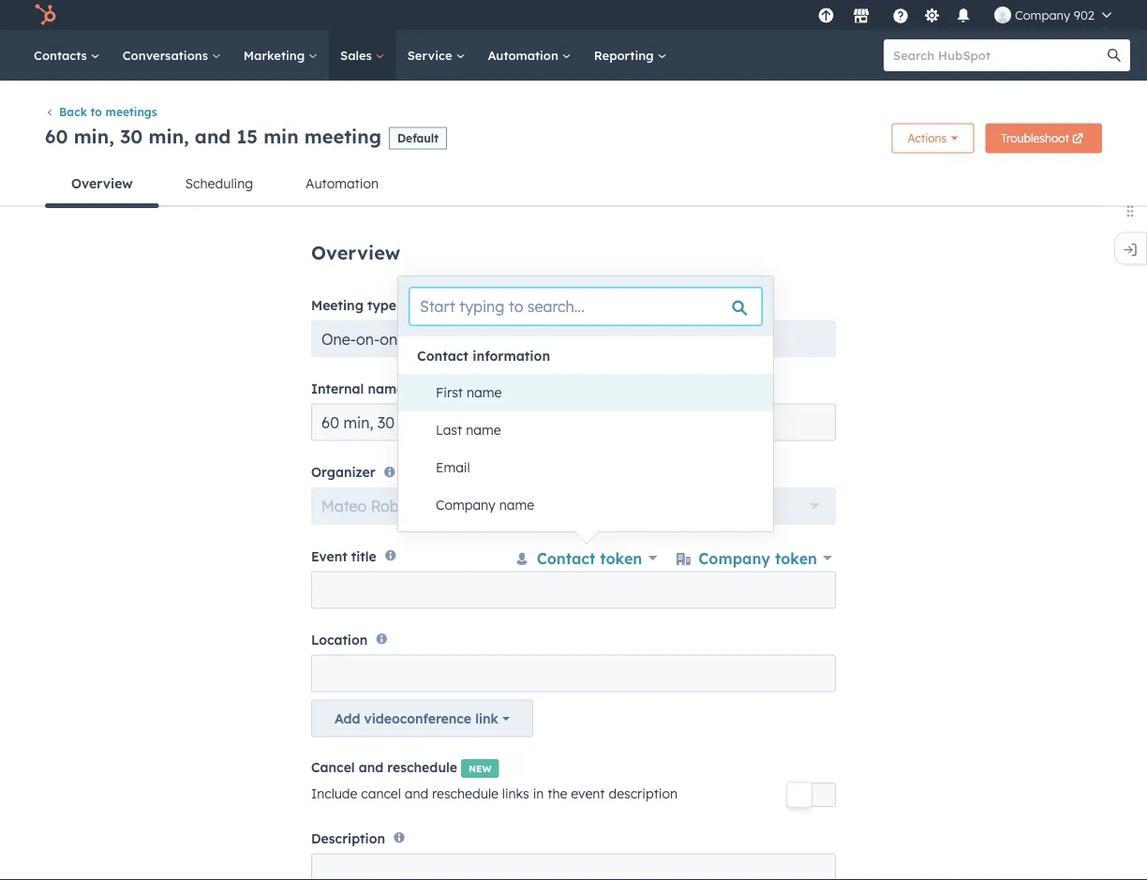 Task type: vqa. For each thing, say whether or not it's contained in the screenshot.
Press to sort. element
no



Task type: locate. For each thing, give the bounding box(es) containing it.
1 horizontal spatial token
[[775, 549, 818, 568]]

name right (me)
[[500, 497, 535, 513]]

company for company token
[[699, 549, 771, 568]]

automation button
[[280, 161, 405, 206]]

and right cancel
[[405, 786, 429, 802]]

1 min, from the left
[[74, 125, 114, 148]]

automation
[[488, 47, 562, 63], [306, 175, 379, 191]]

1 vertical spatial reschedule
[[432, 786, 499, 802]]

company 902
[[1016, 7, 1095, 23]]

information
[[473, 348, 551, 364]]

1 vertical spatial overview
[[311, 240, 401, 264]]

2 horizontal spatial and
[[405, 786, 429, 802]]

1 horizontal spatial company
[[699, 549, 771, 568]]

company inside button
[[436, 497, 496, 513]]

reporting link
[[583, 30, 678, 81]]

title
[[351, 548, 377, 564]]

and
[[195, 125, 231, 148], [359, 759, 384, 776], [405, 786, 429, 802]]

min, down to
[[74, 125, 114, 148]]

type
[[368, 297, 397, 313]]

company name
[[436, 497, 535, 513]]

0 horizontal spatial company
[[436, 497, 496, 513]]

name for first name
[[467, 384, 502, 401]]

company 902 menu
[[813, 0, 1125, 30]]

None field
[[399, 277, 774, 524]]

contact inside popup button
[[537, 549, 596, 568]]

in
[[533, 786, 544, 802]]

contact for contact information
[[417, 348, 469, 364]]

0 vertical spatial automation
[[488, 47, 562, 63]]

1 horizontal spatial min,
[[149, 125, 189, 148]]

company name button
[[417, 487, 774, 524]]

token
[[600, 549, 643, 568], [775, 549, 818, 568]]

meeting type
[[311, 297, 397, 313]]

reschedule
[[388, 759, 458, 776], [432, 786, 499, 802]]

name right last
[[466, 422, 501, 438]]

service link
[[396, 30, 477, 81]]

name right first
[[467, 384, 502, 401]]

min, right 30
[[149, 125, 189, 148]]

default
[[398, 131, 439, 146]]

last name button
[[417, 412, 774, 449]]

add videoconference link
[[335, 711, 499, 727]]

0 horizontal spatial contact
[[417, 348, 469, 364]]

0 vertical spatial and
[[195, 125, 231, 148]]

contact for contact token
[[537, 549, 596, 568]]

first name button
[[417, 374, 774, 412]]

name for internal name
[[368, 380, 404, 397]]

name inside button
[[467, 384, 502, 401]]

60 min, 30 min, and 15 min meeting banner
[[45, 118, 1103, 161]]

back
[[59, 105, 87, 119]]

1 vertical spatial company
[[436, 497, 496, 513]]

0 horizontal spatial overview
[[71, 175, 133, 191]]

contact down mateo roberts (me) popup button
[[537, 549, 596, 568]]

0 horizontal spatial token
[[600, 549, 643, 568]]

automation link
[[477, 30, 583, 81]]

description
[[311, 830, 385, 847]]

1 horizontal spatial automation
[[488, 47, 562, 63]]

add
[[335, 711, 361, 727]]

name
[[368, 380, 404, 397], [467, 384, 502, 401], [466, 422, 501, 438], [500, 497, 535, 513]]

1 vertical spatial contact
[[537, 549, 596, 568]]

name right the internal
[[368, 380, 404, 397]]

1 horizontal spatial contact
[[537, 549, 596, 568]]

None text field
[[311, 655, 836, 693], [322, 863, 826, 881], [311, 655, 836, 693], [322, 863, 826, 881]]

0 vertical spatial contact
[[417, 348, 469, 364]]

meeting
[[305, 125, 382, 148]]

2 token from the left
[[775, 549, 818, 568]]

2 vertical spatial and
[[405, 786, 429, 802]]

contact inside field
[[417, 348, 469, 364]]

email
[[436, 460, 470, 476]]

reschedule down new
[[432, 786, 499, 802]]

overview inside button
[[71, 175, 133, 191]]

reschedule down add videoconference link popup button
[[388, 759, 458, 776]]

conversations
[[123, 47, 212, 63]]

upgrade link
[[815, 5, 838, 25]]

0 horizontal spatial min,
[[74, 125, 114, 148]]

(me)
[[431, 497, 463, 516]]

sales link
[[329, 30, 396, 81]]

company inside popup button
[[1016, 7, 1071, 23]]

help button
[[885, 0, 917, 30]]

none field containing contact information
[[399, 277, 774, 524]]

0 vertical spatial overview
[[71, 175, 133, 191]]

contact
[[417, 348, 469, 364], [537, 549, 596, 568]]

and up cancel
[[359, 759, 384, 776]]

min,
[[74, 125, 114, 148], [149, 125, 189, 148]]

back to meetings button
[[45, 105, 157, 119]]

automation down meeting
[[306, 175, 379, 191]]

30
[[120, 125, 143, 148]]

and left 15
[[195, 125, 231, 148]]

overview
[[71, 175, 133, 191], [311, 240, 401, 264]]

marketplaces button
[[842, 0, 881, 30]]

1 vertical spatial automation
[[306, 175, 379, 191]]

search image
[[1108, 49, 1122, 62]]

contact information list box
[[399, 374, 774, 524]]

overview up meeting type
[[311, 240, 401, 264]]

company
[[1016, 7, 1071, 23], [436, 497, 496, 513], [699, 549, 771, 568]]

1 token from the left
[[600, 549, 643, 568]]

automation right service link
[[488, 47, 562, 63]]

name for last name
[[466, 422, 501, 438]]

1 horizontal spatial overview
[[311, 240, 401, 264]]

company for company name
[[436, 497, 496, 513]]

None text field
[[322, 581, 826, 623]]

0 horizontal spatial automation
[[306, 175, 379, 191]]

2 horizontal spatial company
[[1016, 7, 1071, 23]]

company token
[[699, 549, 818, 568]]

15
[[237, 125, 258, 148]]

contacts link
[[23, 30, 111, 81]]

scheduling
[[185, 175, 253, 191]]

event
[[571, 786, 605, 802]]

2 vertical spatial company
[[699, 549, 771, 568]]

first name
[[436, 384, 502, 401]]

first
[[436, 384, 463, 401]]

contacts
[[34, 47, 91, 63]]

1 vertical spatial and
[[359, 759, 384, 776]]

videoconference
[[364, 711, 472, 727]]

company inside popup button
[[699, 549, 771, 568]]

settings link
[[921, 5, 944, 25]]

0 vertical spatial company
[[1016, 7, 1071, 23]]

navigation
[[45, 161, 1103, 208]]

overview down 30
[[71, 175, 133, 191]]

contact up first
[[417, 348, 469, 364]]

min
[[264, 125, 299, 148]]

none text field inside event title element
[[322, 581, 826, 623]]

automation inside automation button
[[306, 175, 379, 191]]

marketing
[[244, 47, 309, 63]]

marketplaces image
[[853, 8, 870, 25]]

0 horizontal spatial and
[[195, 125, 231, 148]]

automation inside automation link
[[488, 47, 562, 63]]



Task type: describe. For each thing, give the bounding box(es) containing it.
hubspot link
[[23, 4, 70, 26]]

60
[[45, 125, 68, 148]]

include cancel and reschedule links in the event description
[[311, 786, 678, 802]]

service
[[408, 47, 456, 63]]

help image
[[893, 8, 910, 25]]

contact information
[[417, 348, 551, 364]]

mateo
[[322, 497, 367, 516]]

upgrade image
[[818, 8, 835, 25]]

hubspot image
[[34, 4, 56, 26]]

token for contact token
[[600, 549, 643, 568]]

contact token
[[537, 549, 643, 568]]

conversations link
[[111, 30, 232, 81]]

location
[[311, 632, 368, 648]]

company token button
[[673, 544, 836, 572]]

actions button
[[892, 123, 975, 153]]

and inside 60 min, 30 min, and 15 min meeting banner
[[195, 125, 231, 148]]

description
[[609, 786, 678, 802]]

roberts
[[371, 497, 426, 516]]

to
[[91, 105, 102, 119]]

include
[[311, 786, 358, 802]]

mateo roberts (me) button
[[311, 488, 836, 525]]

Search HubSpot search field
[[884, 39, 1114, 71]]

meetings
[[106, 105, 157, 119]]

cancel
[[361, 786, 401, 802]]

marketing link
[[232, 30, 329, 81]]

navigation containing overview
[[45, 161, 1103, 208]]

link
[[476, 711, 499, 727]]

notifications image
[[955, 8, 972, 25]]

mateo roberts image
[[995, 7, 1012, 23]]

email button
[[417, 449, 774, 487]]

Internal name text field
[[311, 404, 836, 441]]

search button
[[1099, 39, 1131, 71]]

Meeting type text field
[[311, 320, 836, 358]]

last
[[436, 422, 463, 438]]

last name
[[436, 422, 501, 438]]

internal name
[[311, 380, 404, 397]]

company 902 button
[[984, 0, 1123, 30]]

new
[[469, 763, 492, 775]]

actions
[[908, 131, 947, 145]]

1 horizontal spatial and
[[359, 759, 384, 776]]

cancel and reschedule
[[311, 759, 458, 776]]

add videoconference link button
[[311, 700, 533, 738]]

reporting
[[594, 47, 658, 63]]

the
[[548, 786, 568, 802]]

0 vertical spatial reschedule
[[388, 759, 458, 776]]

meeting
[[311, 297, 364, 313]]

token for company token
[[775, 549, 818, 568]]

settings image
[[924, 8, 941, 25]]

scheduling button
[[159, 161, 280, 206]]

event
[[311, 548, 348, 564]]

event title
[[311, 548, 377, 564]]

60 min, 30 min, and 15 min meeting
[[45, 125, 382, 148]]

contact token button
[[511, 544, 661, 572]]

links
[[502, 786, 530, 802]]

2 min, from the left
[[149, 125, 189, 148]]

troubleshoot
[[1002, 131, 1070, 145]]

internal
[[311, 380, 364, 397]]

name for company name
[[500, 497, 535, 513]]

sales
[[340, 47, 376, 63]]

organizer
[[311, 464, 376, 481]]

location element
[[311, 655, 836, 738]]

Start typing to search... search field
[[410, 288, 762, 325]]

902
[[1074, 7, 1095, 23]]

cancel
[[311, 759, 355, 776]]

mateo roberts (me)
[[322, 497, 463, 516]]

notifications button
[[948, 0, 980, 30]]

troubleshoot link
[[986, 123, 1103, 153]]

company for company 902
[[1016, 7, 1071, 23]]

event title element
[[311, 544, 846, 631]]

back to meetings
[[59, 105, 157, 119]]

overview button
[[45, 161, 159, 208]]



